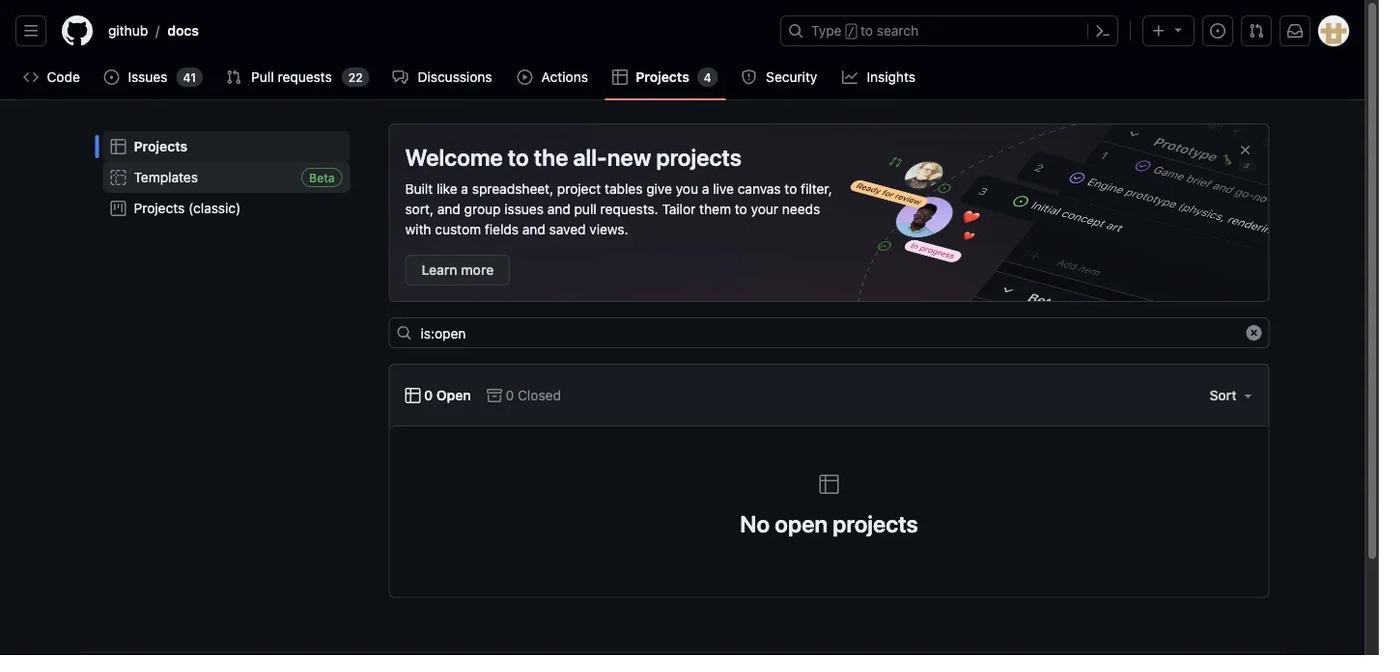 Task type: locate. For each thing, give the bounding box(es) containing it.
triangle down image
[[1241, 388, 1256, 404]]

open
[[775, 511, 828, 538]]

projects up you at the top
[[656, 144, 742, 171]]

a left the live
[[702, 181, 709, 197]]

list containing github / docs
[[100, 15, 769, 46]]

live
[[713, 181, 734, 197]]

1 vertical spatial list
[[95, 124, 358, 232]]

github
[[108, 23, 148, 39]]

0 horizontal spatial projects
[[656, 144, 742, 171]]

sort
[[1210, 388, 1237, 404]]

beta
[[309, 171, 335, 184]]

with
[[405, 221, 431, 237]]

projects link
[[103, 131, 350, 162]]

table image
[[818, 473, 841, 497]]

1 horizontal spatial a
[[702, 181, 709, 197]]

archive image
[[487, 388, 502, 404]]

give
[[646, 181, 672, 197]]

play image
[[517, 70, 533, 85]]

triangle down image
[[1171, 22, 1186, 37]]

actions
[[542, 69, 588, 85]]

to
[[861, 23, 873, 39], [508, 144, 529, 171], [785, 181, 797, 197], [735, 201, 747, 217]]

your
[[751, 201, 779, 217]]

search
[[877, 23, 919, 39]]

plus image
[[1151, 23, 1167, 39]]

1 horizontal spatial /
[[848, 25, 855, 39]]

2 horizontal spatial table image
[[613, 70, 628, 85]]

1 horizontal spatial 0
[[506, 388, 514, 404]]

0 for open
[[424, 388, 433, 404]]

1 vertical spatial projects
[[833, 511, 918, 538]]

issue opened image left issues
[[104, 70, 119, 85]]

Search all projects text field
[[389, 318, 1270, 349]]

1 horizontal spatial git pull request image
[[1249, 23, 1264, 39]]

0 left open
[[424, 388, 433, 404]]

list
[[100, 15, 769, 46], [95, 124, 358, 232]]

issue opened image
[[1210, 23, 1226, 39], [104, 70, 119, 85]]

/ inside github / docs
[[156, 23, 160, 39]]

a right like
[[461, 181, 469, 197]]

search image
[[397, 326, 412, 341]]

type
[[811, 23, 842, 39]]

the
[[534, 144, 568, 171]]

project image
[[111, 201, 126, 216]]

git pull request image left the notifications icon
[[1249, 23, 1264, 39]]

0 closed
[[502, 388, 561, 404]]

project template image
[[111, 170, 126, 185]]

/ inside type / to search
[[848, 25, 855, 39]]

custom
[[435, 221, 481, 237]]

sort,
[[405, 201, 434, 217]]

docs
[[167, 23, 199, 39]]

2 vertical spatial table image
[[405, 388, 421, 404]]

a
[[461, 181, 469, 197], [702, 181, 709, 197]]

notifications image
[[1288, 23, 1303, 39]]

/ left docs
[[156, 23, 160, 39]]

docs link
[[160, 15, 207, 46]]

and down like
[[437, 201, 461, 217]]

1 0 from the left
[[424, 388, 433, 404]]

built
[[405, 181, 433, 197]]

0 horizontal spatial a
[[461, 181, 469, 197]]

0
[[424, 388, 433, 404], [506, 388, 514, 404]]

table image left open
[[405, 388, 421, 404]]

pull requests
[[251, 69, 332, 85]]

views.
[[590, 221, 628, 237]]

0 vertical spatial issue opened image
[[1210, 23, 1226, 39]]

templates
[[134, 170, 198, 185]]

graph image
[[842, 70, 858, 85]]

and
[[437, 201, 461, 217], [547, 201, 571, 217], [522, 221, 546, 237]]

projects up templates
[[134, 139, 187, 155]]

2 0 from the left
[[506, 388, 514, 404]]

and down issues
[[522, 221, 546, 237]]

1 horizontal spatial issue opened image
[[1210, 23, 1226, 39]]

0 closed link
[[487, 386, 561, 406]]

fields
[[485, 221, 519, 237]]

0 open
[[421, 388, 471, 404]]

0 right archive icon
[[506, 388, 514, 404]]

0 horizontal spatial table image
[[111, 139, 126, 155]]

0 horizontal spatial /
[[156, 23, 160, 39]]

security link
[[734, 63, 827, 92]]

and up "saved"
[[547, 201, 571, 217]]

0 inside 0 open link
[[424, 388, 433, 404]]

github link
[[100, 15, 156, 46]]

to up needs
[[785, 181, 797, 197]]

git pull request image
[[1249, 23, 1264, 39], [226, 70, 242, 85]]

22
[[349, 71, 363, 84]]

/ right type
[[848, 25, 855, 39]]

issues
[[505, 201, 544, 217]]

projects left '4'
[[636, 69, 689, 85]]

shield image
[[742, 70, 757, 85]]

0 vertical spatial git pull request image
[[1249, 23, 1264, 39]]

command palette image
[[1095, 23, 1111, 39]]

2 vertical spatial projects
[[134, 200, 185, 216]]

4
[[704, 71, 712, 84]]

table image right actions
[[613, 70, 628, 85]]

issue opened image for bottom git pull request image
[[104, 70, 119, 85]]

git pull request image left pull
[[226, 70, 242, 85]]

table image up project template icon
[[111, 139, 126, 155]]

projects
[[656, 144, 742, 171], [833, 511, 918, 538]]

1 horizontal spatial and
[[522, 221, 546, 237]]

projects
[[636, 69, 689, 85], [134, 139, 187, 155], [134, 200, 185, 216]]

tailor
[[662, 201, 696, 217]]

/
[[156, 23, 160, 39], [848, 25, 855, 39]]

/ for github
[[156, 23, 160, 39]]

issue opened image right triangle down icon
[[1210, 23, 1226, 39]]

projects down templates
[[134, 200, 185, 216]]

table image inside projects link
[[111, 139, 126, 155]]

issues
[[128, 69, 167, 85]]

learn
[[422, 262, 458, 278]]

projects down table icon
[[833, 511, 918, 538]]

0 inside '0 closed' link
[[506, 388, 514, 404]]

1 a from the left
[[461, 181, 469, 197]]

0 horizontal spatial 0
[[424, 388, 433, 404]]

0 horizontal spatial issue opened image
[[104, 70, 119, 85]]

1 vertical spatial issue opened image
[[104, 70, 119, 85]]

0 horizontal spatial git pull request image
[[226, 70, 242, 85]]

1 vertical spatial table image
[[111, 139, 126, 155]]

0 vertical spatial list
[[100, 15, 769, 46]]

1 horizontal spatial table image
[[405, 388, 421, 404]]

issue opened image for the rightmost git pull request image
[[1210, 23, 1226, 39]]

0 vertical spatial projects
[[656, 144, 742, 171]]

table image
[[613, 70, 628, 85], [111, 139, 126, 155], [405, 388, 421, 404]]

discussions link
[[385, 63, 502, 92]]



Task type: describe. For each thing, give the bounding box(es) containing it.
insights
[[867, 69, 916, 85]]

tables
[[605, 181, 643, 197]]

all-
[[573, 144, 607, 171]]

no
[[740, 511, 770, 538]]

close image
[[1238, 142, 1253, 158]]

0 open link
[[405, 386, 471, 406]]

you
[[676, 181, 698, 197]]

projects inside welcome to the all-new projects built like a spreadsheet, project tables give you a live canvas to filter, sort, and group issues and pull requests. tailor them to your needs with custom fields and saved views.
[[656, 144, 742, 171]]

learn more
[[422, 262, 494, 278]]

actions link
[[509, 63, 597, 92]]

2 horizontal spatial and
[[547, 201, 571, 217]]

to left search
[[861, 23, 873, 39]]

learn more link
[[405, 255, 510, 286]]

0 vertical spatial table image
[[613, 70, 628, 85]]

them
[[699, 201, 731, 217]]

needs
[[782, 201, 820, 217]]

open
[[436, 388, 471, 404]]

1 horizontal spatial projects
[[833, 511, 918, 538]]

to up spreadsheet,
[[508, 144, 529, 171]]

spreadsheet,
[[472, 181, 554, 197]]

homepage image
[[62, 15, 93, 46]]

1 vertical spatial projects
[[134, 139, 187, 155]]

type / to search
[[811, 23, 919, 39]]

sort button
[[1209, 381, 1256, 411]]

no open projects
[[740, 511, 918, 538]]

/ for type
[[848, 25, 855, 39]]

0 horizontal spatial and
[[437, 201, 461, 217]]

comment discussion image
[[393, 70, 408, 85]]

0 for closed
[[506, 388, 514, 404]]

saved
[[549, 221, 586, 237]]

github / docs
[[108, 23, 199, 39]]

pull
[[251, 69, 274, 85]]

new
[[607, 144, 651, 171]]

discussions
[[418, 69, 492, 85]]

code
[[47, 69, 80, 85]]

projects (classic) link
[[103, 193, 350, 224]]

table image inside 0 open link
[[405, 388, 421, 404]]

welcome to the all-new projects built like a spreadsheet, project tables give you a live canvas to filter, sort, and group issues and pull requests. tailor them to your needs with custom fields and saved views.
[[405, 144, 832, 237]]

more
[[461, 262, 494, 278]]

canvas
[[738, 181, 781, 197]]

1 vertical spatial git pull request image
[[226, 70, 242, 85]]

2 a from the left
[[702, 181, 709, 197]]

requests
[[278, 69, 332, 85]]

code link
[[15, 63, 88, 92]]

closed
[[518, 388, 561, 404]]

project
[[557, 181, 601, 197]]

clear image
[[1247, 326, 1262, 341]]

projects (classic)
[[134, 200, 241, 216]]

requests.
[[600, 201, 658, 217]]

(classic)
[[188, 200, 241, 216]]

like
[[437, 181, 458, 197]]

filter,
[[801, 181, 832, 197]]

list containing projects
[[95, 124, 358, 232]]

insights link
[[834, 63, 925, 92]]

code image
[[23, 70, 39, 85]]

welcome
[[405, 144, 503, 171]]

0 vertical spatial projects
[[636, 69, 689, 85]]

pull
[[574, 201, 597, 217]]

security
[[766, 69, 818, 85]]

41
[[183, 71, 196, 84]]

group
[[464, 201, 501, 217]]

to left your
[[735, 201, 747, 217]]



Task type: vqa. For each thing, say whether or not it's contained in the screenshot.
canvas
yes



